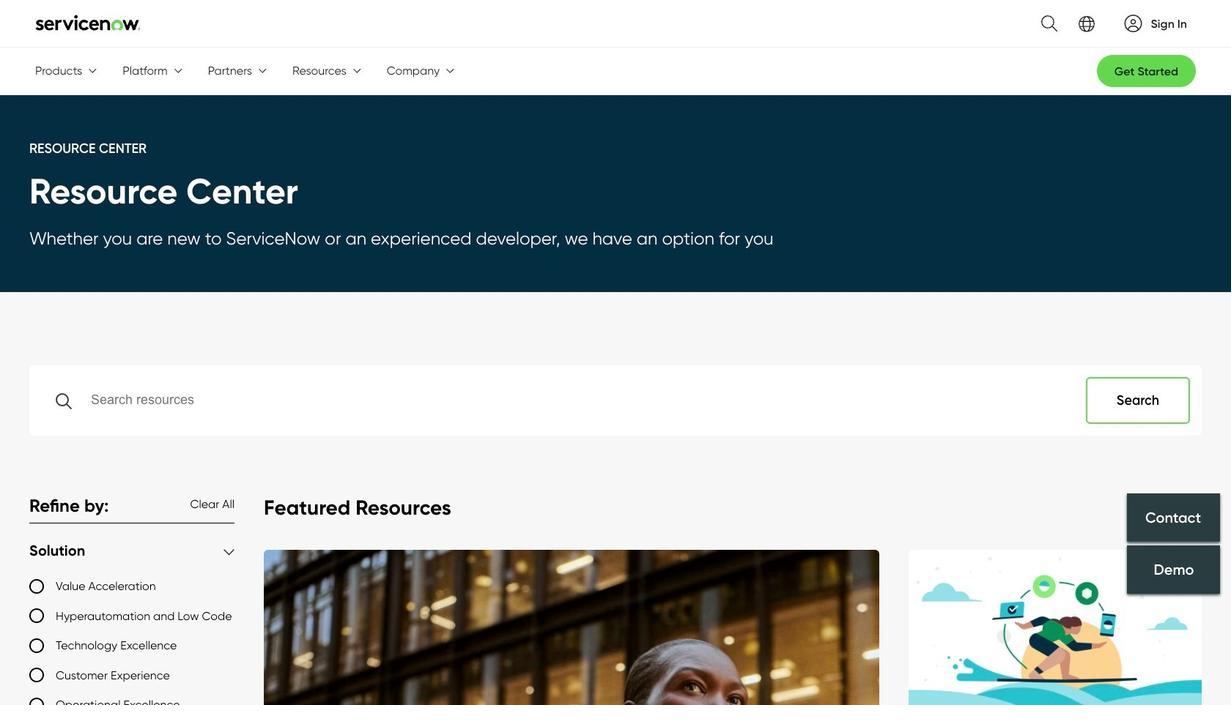 Task type: locate. For each thing, give the bounding box(es) containing it.
arc image
[[1125, 15, 1142, 32]]

search image
[[1032, 7, 1057, 40]]

Search resources field
[[29, 366, 1202, 436]]



Task type: describe. For each thing, give the bounding box(es) containing it.
servicenow image
[[35, 15, 141, 31]]



Task type: vqa. For each thing, say whether or not it's contained in the screenshot.
the left THAT
no



